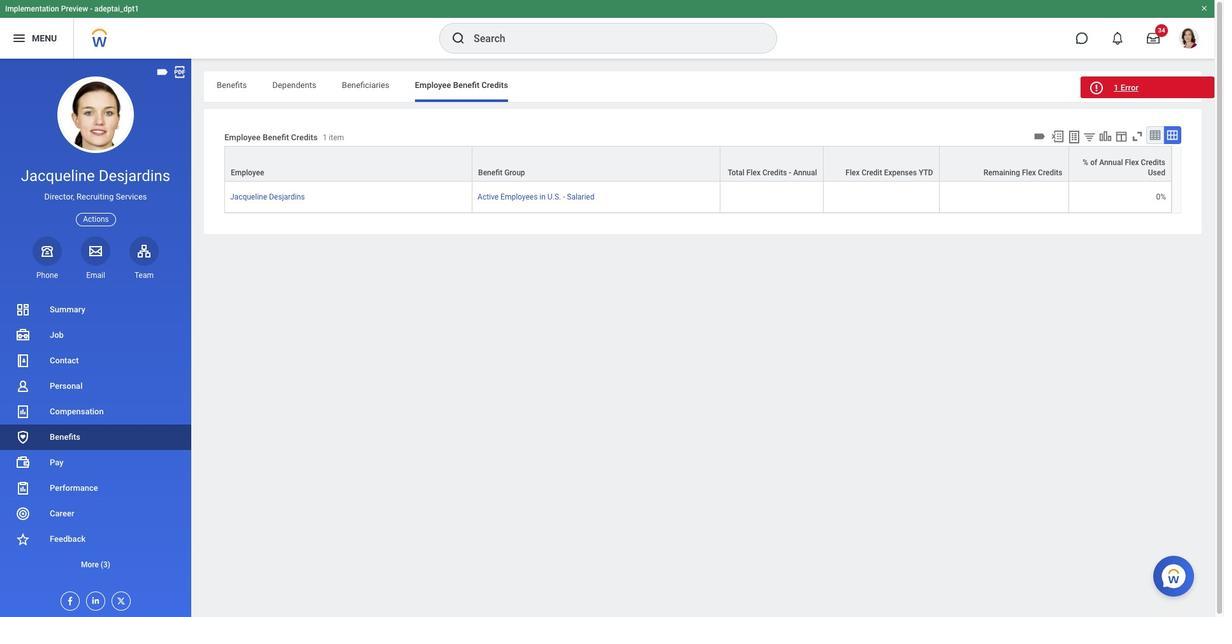 Task type: describe. For each thing, give the bounding box(es) containing it.
benefit group
[[478, 168, 525, 177]]

personal
[[50, 381, 83, 391]]

annual inside the total flex credits - annual popup button
[[794, 168, 818, 177]]

email
[[86, 271, 105, 280]]

benefit for employee benefit credits 1 item
[[263, 133, 289, 142]]

active employees in u.s. - salaried
[[478, 193, 595, 202]]

employee for employee
[[231, 168, 264, 177]]

group
[[505, 168, 525, 177]]

2 cell from the left
[[824, 182, 940, 213]]

director, recruiting services
[[44, 192, 147, 202]]

credits for remaining flex credits
[[1039, 168, 1063, 177]]

1 vertical spatial jacqueline desjardins
[[230, 193, 305, 202]]

1 horizontal spatial desjardins
[[269, 193, 305, 202]]

feedback link
[[0, 527, 191, 552]]

more (3)
[[81, 561, 110, 570]]

view worker - expand/collapse chart image
[[1099, 129, 1113, 144]]

benefit group button
[[473, 147, 720, 181]]

Search Workday  search field
[[474, 24, 751, 52]]

benefits link
[[0, 425, 191, 450]]

facebook image
[[61, 593, 75, 607]]

preview
[[61, 4, 88, 13]]

menu
[[32, 33, 57, 43]]

team
[[135, 271, 154, 280]]

1 error button
[[1081, 77, 1215, 98]]

1 inside 1 error button
[[1114, 83, 1119, 92]]

view printable version (pdf) image
[[173, 65, 187, 79]]

pay
[[50, 458, 63, 468]]

phone jacqueline desjardins element
[[33, 270, 62, 281]]

flex right total
[[747, 168, 761, 177]]

flex credit expenses ytd
[[846, 168, 934, 177]]

notifications large image
[[1112, 32, 1125, 45]]

- inside menu banner
[[90, 4, 93, 13]]

adeptai_dpt1
[[94, 4, 139, 13]]

jacqueline inside navigation pane 'region'
[[21, 167, 95, 185]]

flex inside % of annual flex credits used
[[1126, 158, 1140, 167]]

2 vertical spatial -
[[563, 193, 565, 202]]

recruiting
[[77, 192, 114, 202]]

close environment banner image
[[1201, 4, 1209, 12]]

salaried
[[567, 193, 595, 202]]

total flex credits - annual
[[728, 168, 818, 177]]

justify image
[[11, 31, 27, 46]]

employee for employee benefit credits
[[415, 80, 451, 90]]

active
[[478, 193, 499, 202]]

contact image
[[15, 353, 31, 369]]

credits for employee benefit credits
[[482, 80, 508, 90]]

34 button
[[1140, 24, 1169, 52]]

exclamation image
[[1092, 84, 1101, 93]]

total
[[728, 168, 745, 177]]

view team image
[[137, 244, 152, 259]]

expand table image
[[1167, 129, 1179, 142]]

3 cell from the left
[[940, 182, 1069, 213]]

team link
[[129, 236, 159, 281]]

contact link
[[0, 348, 191, 374]]

compensation
[[50, 407, 104, 417]]

1 inside employee benefit credits 1 item
[[323, 134, 327, 142]]

actions
[[83, 215, 109, 224]]

summary image
[[15, 302, 31, 318]]

benefit inside popup button
[[478, 168, 503, 177]]

personal link
[[0, 374, 191, 399]]

credits for total flex credits - annual
[[763, 168, 787, 177]]

used
[[1149, 168, 1166, 177]]

total flex credits - annual button
[[721, 147, 823, 181]]

profile logan mcneil image
[[1179, 28, 1200, 51]]

menu banner
[[0, 0, 1215, 59]]

ytd
[[919, 168, 934, 177]]

pay link
[[0, 450, 191, 476]]

select to filter grid data image
[[1083, 130, 1097, 144]]

feedback image
[[15, 532, 31, 547]]

annual inside % of annual flex credits used
[[1100, 158, 1124, 167]]

% of annual flex credits used button
[[1069, 147, 1172, 181]]

(3)
[[101, 561, 110, 570]]

1 vertical spatial jacqueline
[[230, 193, 267, 202]]

tag image
[[1033, 129, 1047, 144]]

export to excel image
[[1051, 129, 1065, 144]]

remaining
[[984, 168, 1021, 177]]

flex left credit
[[846, 168, 860, 177]]

more (3) button
[[0, 558, 191, 573]]

benefits image
[[15, 430, 31, 445]]

inbox large image
[[1148, 32, 1160, 45]]

compensation link
[[0, 399, 191, 425]]

implementation
[[5, 4, 59, 13]]

34
[[1159, 27, 1166, 34]]

credits for employee benefit credits 1 item
[[291, 133, 318, 142]]

more
[[81, 561, 99, 570]]



Task type: locate. For each thing, give the bounding box(es) containing it.
benefit down search icon
[[453, 80, 480, 90]]

email jacqueline desjardins element
[[81, 270, 110, 281]]

performance link
[[0, 476, 191, 501]]

0 horizontal spatial 1
[[323, 134, 327, 142]]

1 horizontal spatial jacqueline
[[230, 193, 267, 202]]

desjardins down employee benefit credits 1 item on the top left of the page
[[269, 193, 305, 202]]

flex right remaining in the right top of the page
[[1023, 168, 1037, 177]]

tab list
[[204, 71, 1202, 102]]

career image
[[15, 506, 31, 522]]

0 horizontal spatial jacqueline
[[21, 167, 95, 185]]

tag image
[[156, 65, 170, 79]]

0 horizontal spatial -
[[90, 4, 93, 13]]

1 vertical spatial benefits
[[50, 432, 80, 442]]

desjardins
[[99, 167, 170, 185], [269, 193, 305, 202]]

table image
[[1149, 129, 1162, 142]]

summary link
[[0, 297, 191, 323]]

% of annual flex credits used
[[1083, 158, 1166, 177]]

1 horizontal spatial jacqueline desjardins
[[230, 193, 305, 202]]

in
[[540, 193, 546, 202]]

employees
[[501, 193, 538, 202]]

tab list containing benefits
[[204, 71, 1202, 102]]

employee for employee benefit credits 1 item
[[225, 133, 261, 142]]

services
[[116, 192, 147, 202]]

search image
[[451, 31, 466, 46]]

employee benefit credits 1 item
[[225, 133, 344, 142]]

error
[[1121, 83, 1139, 92]]

0 horizontal spatial annual
[[794, 168, 818, 177]]

0 vertical spatial benefits
[[217, 80, 247, 90]]

row containing % of annual flex credits used
[[225, 146, 1172, 182]]

0 vertical spatial desjardins
[[99, 167, 170, 185]]

implementation preview -   adeptai_dpt1
[[5, 4, 139, 13]]

1 horizontal spatial 1
[[1114, 83, 1119, 92]]

2 vertical spatial benefit
[[478, 168, 503, 177]]

pay image
[[15, 455, 31, 471]]

more (3) button
[[0, 552, 191, 578]]

menu button
[[0, 18, 74, 59]]

1 cell from the left
[[721, 182, 824, 213]]

director,
[[44, 192, 75, 202]]

personal image
[[15, 379, 31, 394]]

job image
[[15, 328, 31, 343]]

0 vertical spatial jacqueline desjardins
[[21, 167, 170, 185]]

1 horizontal spatial annual
[[1100, 158, 1124, 167]]

benefit
[[453, 80, 480, 90], [263, 133, 289, 142], [478, 168, 503, 177]]

navigation pane region
[[0, 59, 191, 617]]

beneficiaries
[[342, 80, 390, 90]]

%
[[1083, 158, 1089, 167]]

flex credit expenses ytd button
[[824, 147, 939, 181]]

0 vertical spatial annual
[[1100, 158, 1124, 167]]

jacqueline desjardins up the director, recruiting services
[[21, 167, 170, 185]]

employee
[[415, 80, 451, 90], [225, 133, 261, 142], [231, 168, 264, 177]]

flex
[[1126, 158, 1140, 167], [747, 168, 761, 177], [846, 168, 860, 177], [1023, 168, 1037, 177]]

mail image
[[88, 244, 103, 259]]

credits
[[482, 80, 508, 90], [291, 133, 318, 142], [1142, 158, 1166, 167], [763, 168, 787, 177], [1039, 168, 1063, 177]]

jacqueline desjardins link
[[230, 190, 305, 202]]

phone button
[[33, 236, 62, 281]]

summary
[[50, 305, 85, 314]]

employee inside popup button
[[231, 168, 264, 177]]

1 error
[[1114, 83, 1139, 92]]

1 vertical spatial annual
[[794, 168, 818, 177]]

1 horizontal spatial -
[[563, 193, 565, 202]]

cell down remaining in the right top of the page
[[940, 182, 1069, 213]]

career link
[[0, 501, 191, 527]]

feedback
[[50, 535, 86, 544]]

performance image
[[15, 481, 31, 496]]

- right preview
[[90, 4, 93, 13]]

click to view/edit grid preferences image
[[1115, 129, 1129, 144]]

desjardins up services
[[99, 167, 170, 185]]

benefit down dependents
[[263, 133, 289, 142]]

job link
[[0, 323, 191, 348]]

2 row from the top
[[225, 182, 1172, 213]]

jacqueline desjardins inside navigation pane 'region'
[[21, 167, 170, 185]]

1 vertical spatial benefit
[[263, 133, 289, 142]]

0%
[[1157, 193, 1167, 202]]

benefit for employee benefit credits
[[453, 80, 480, 90]]

0 vertical spatial employee
[[415, 80, 451, 90]]

u.s.
[[548, 193, 561, 202]]

compensation image
[[15, 404, 31, 420]]

remaining flex credits button
[[940, 147, 1069, 181]]

1 left item
[[323, 134, 327, 142]]

0 horizontal spatial desjardins
[[99, 167, 170, 185]]

dependents
[[273, 80, 317, 90]]

benefits up 'pay'
[[50, 432, 80, 442]]

job
[[50, 330, 64, 340]]

benefits left dependents
[[217, 80, 247, 90]]

2 vertical spatial employee
[[231, 168, 264, 177]]

expenses
[[885, 168, 917, 177]]

1
[[1114, 83, 1119, 92], [323, 134, 327, 142]]

1 vertical spatial 1
[[323, 134, 327, 142]]

phone image
[[38, 244, 56, 259]]

career
[[50, 509, 74, 519]]

fullscreen image
[[1131, 129, 1145, 144]]

row containing jacqueline desjardins
[[225, 182, 1172, 213]]

employee button
[[225, 147, 472, 181]]

0 vertical spatial benefit
[[453, 80, 480, 90]]

list containing summary
[[0, 297, 191, 578]]

email button
[[81, 236, 110, 281]]

team jacqueline desjardins element
[[129, 270, 159, 281]]

toolbar
[[1031, 126, 1182, 146]]

jacqueline
[[21, 167, 95, 185], [230, 193, 267, 202]]

export to worksheets image
[[1067, 129, 1082, 145]]

jacqueline desjardins down employee benefit credits 1 item on the top left of the page
[[230, 193, 305, 202]]

x image
[[112, 593, 126, 607]]

-
[[90, 4, 93, 13], [789, 168, 792, 177], [563, 193, 565, 202]]

jacqueline desjardins
[[21, 167, 170, 185], [230, 193, 305, 202]]

benefits
[[217, 80, 247, 90], [50, 432, 80, 442]]

employee benefit credits
[[415, 80, 508, 90]]

1 horizontal spatial benefits
[[217, 80, 247, 90]]

- right u.s.
[[563, 193, 565, 202]]

benefits inside navigation pane 'region'
[[50, 432, 80, 442]]

1 vertical spatial -
[[789, 168, 792, 177]]

0 vertical spatial jacqueline
[[21, 167, 95, 185]]

0 vertical spatial -
[[90, 4, 93, 13]]

2 horizontal spatial -
[[789, 168, 792, 177]]

phone
[[36, 271, 58, 280]]

cell down flex credit expenses ytd
[[824, 182, 940, 213]]

1 row from the top
[[225, 146, 1172, 182]]

linkedin image
[[87, 593, 101, 606]]

0 horizontal spatial benefits
[[50, 432, 80, 442]]

annual
[[1100, 158, 1124, 167], [794, 168, 818, 177]]

cell
[[721, 182, 824, 213], [824, 182, 940, 213], [940, 182, 1069, 213]]

credit
[[862, 168, 883, 177]]

desjardins inside navigation pane 'region'
[[99, 167, 170, 185]]

contact
[[50, 356, 79, 366]]

0 vertical spatial 1
[[1114, 83, 1119, 92]]

1 vertical spatial employee
[[225, 133, 261, 142]]

0 horizontal spatial jacqueline desjardins
[[21, 167, 170, 185]]

list
[[0, 297, 191, 578]]

- right total
[[789, 168, 792, 177]]

active employees in u.s. - salaried link
[[478, 190, 595, 202]]

credits inside % of annual flex credits used
[[1142, 158, 1166, 167]]

1 left the error
[[1114, 83, 1119, 92]]

flex down fullscreen "icon" on the top right of the page
[[1126, 158, 1140, 167]]

row
[[225, 146, 1172, 182], [225, 182, 1172, 213]]

cell down total flex credits - annual
[[721, 182, 824, 213]]

performance
[[50, 484, 98, 493]]

benefits inside tab list
[[217, 80, 247, 90]]

1 vertical spatial desjardins
[[269, 193, 305, 202]]

benefit up active
[[478, 168, 503, 177]]

item
[[329, 134, 344, 142]]

of
[[1091, 158, 1098, 167]]

- inside popup button
[[789, 168, 792, 177]]

remaining flex credits
[[984, 168, 1063, 177]]

actions button
[[76, 213, 116, 226]]



Task type: vqa. For each thing, say whether or not it's contained in the screenshot.
1st row
yes



